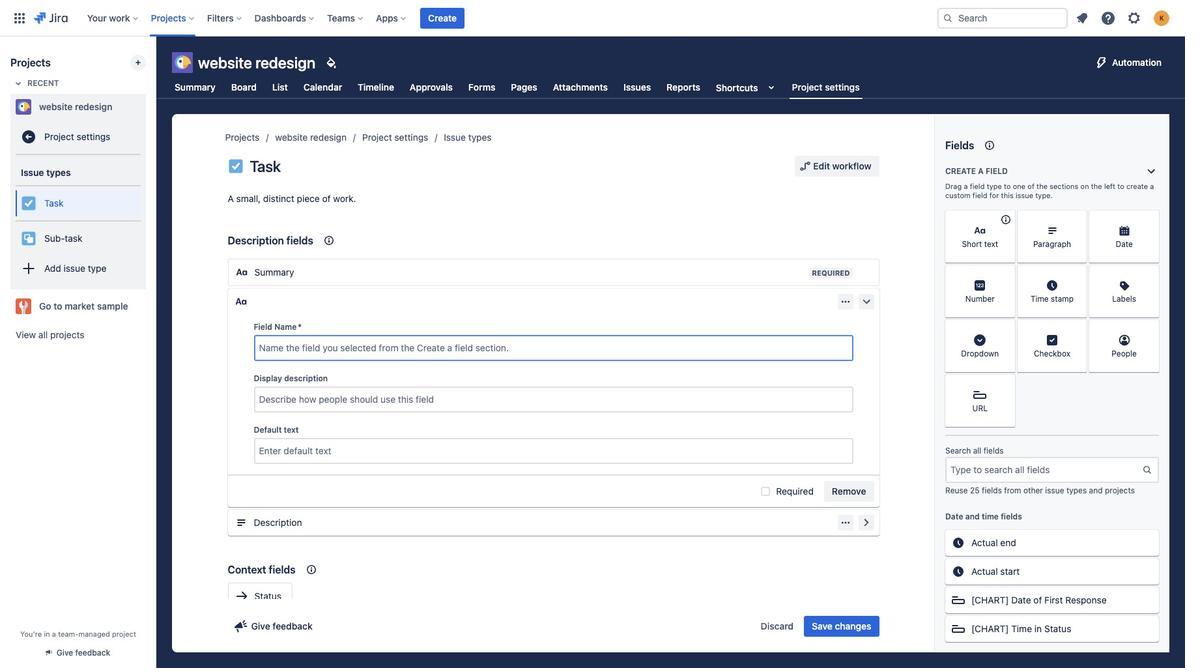 Task type: describe. For each thing, give the bounding box(es) containing it.
start
[[1001, 566, 1020, 577]]

1 vertical spatial required
[[776, 486, 814, 497]]

description for description fields
[[228, 235, 284, 246]]

response
[[1066, 594, 1107, 606]]

add
[[44, 262, 61, 273]]

[chart] date of first response
[[972, 594, 1107, 606]]

primary element
[[8, 0, 928, 36]]

0 horizontal spatial in
[[44, 630, 50, 638]]

market
[[65, 300, 95, 312]]

approvals
[[410, 81, 453, 93]]

0 vertical spatial types
[[468, 132, 492, 143]]

edit workflow group
[[795, 156, 880, 177]]

Display description field
[[255, 388, 852, 411]]

2 vertical spatial issue
[[1046, 486, 1065, 495]]

date and time fields
[[946, 512, 1023, 521]]

more information about the context fields image
[[304, 562, 319, 578]]

0 horizontal spatial project
[[44, 131, 74, 142]]

2 horizontal spatial settings
[[825, 81, 860, 92]]

reports
[[667, 81, 701, 93]]

in inside button
[[1035, 623, 1042, 634]]

search
[[946, 446, 971, 456]]

25
[[971, 486, 980, 495]]

apps button
[[372, 7, 411, 28]]

tab list containing project settings
[[164, 76, 871, 99]]

sub-task link
[[16, 226, 141, 252]]

0 horizontal spatial projects
[[10, 57, 51, 68]]

projects for the projects popup button
[[151, 12, 186, 23]]

actual for actual end
[[972, 537, 998, 548]]

website redesign inside website redesign link
[[39, 101, 112, 112]]

add to starred image for website redesign
[[142, 99, 158, 115]]

2 horizontal spatial project
[[792, 81, 823, 92]]

text for default text
[[284, 425, 299, 435]]

0 vertical spatial required
[[812, 269, 850, 277]]

add to starred image for go to market sample
[[142, 299, 158, 314]]

notifications image
[[1075, 10, 1090, 26]]

create a field
[[946, 166, 1008, 176]]

time inside button
[[1012, 623, 1033, 634]]

left
[[1105, 182, 1116, 190]]

0 vertical spatial website redesign
[[198, 53, 316, 72]]

reuse 25 fields from other issue types and projects
[[946, 486, 1135, 495]]

number
[[966, 294, 995, 304]]

name
[[275, 322, 297, 332]]

1 vertical spatial types
[[46, 167, 71, 178]]

settings image
[[1127, 10, 1143, 26]]

of inside button
[[1034, 594, 1042, 606]]

1 horizontal spatial project
[[362, 132, 392, 143]]

1 horizontal spatial to
[[1004, 182, 1011, 190]]

go
[[39, 300, 51, 312]]

0 vertical spatial time
[[1031, 294, 1049, 304]]

issue for issue types link on the left top
[[444, 132, 466, 143]]

actual end button
[[946, 530, 1160, 556]]

task group
[[16, 185, 141, 220]]

[chart] time in status
[[972, 623, 1072, 634]]

0 horizontal spatial give feedback button
[[38, 642, 118, 664]]

your profile and settings image
[[1154, 10, 1170, 26]]

create
[[1127, 182, 1149, 190]]

dashboards button
[[251, 7, 319, 28]]

a small, distinct piece of work.
[[228, 193, 356, 204]]

display description
[[254, 373, 328, 383]]

issue types for 'group' containing issue types
[[21, 167, 71, 178]]

create for create
[[428, 12, 457, 23]]

shortcuts button
[[714, 76, 782, 99]]

all for view
[[38, 329, 48, 340]]

2 horizontal spatial to
[[1118, 182, 1125, 190]]

search all fields
[[946, 446, 1004, 456]]

a
[[228, 193, 234, 204]]

short text
[[962, 239, 999, 249]]

issue type icon image
[[228, 158, 243, 174]]

this
[[1002, 191, 1014, 199]]

field for create
[[986, 166, 1008, 176]]

summary link
[[172, 76, 218, 99]]

view all projects link
[[10, 323, 146, 347]]

other
[[946, 652, 968, 662]]

2 vertical spatial website redesign
[[275, 132, 347, 143]]

drag a field type to one of the sections on the left to create a custom field for this issue type.
[[946, 182, 1155, 199]]

[chart] time in status button
[[946, 616, 1160, 642]]

1 vertical spatial and
[[966, 512, 980, 521]]

1 vertical spatial website redesign link
[[275, 130, 347, 145]]

1 horizontal spatial give feedback button
[[228, 616, 321, 637]]

other fields
[[946, 652, 991, 662]]

0 horizontal spatial settings
[[77, 131, 110, 142]]

custom
[[946, 191, 971, 199]]

more information image for checkbox
[[1070, 321, 1086, 337]]

managed
[[79, 630, 110, 638]]

context fields
[[228, 564, 296, 576]]

your
[[87, 12, 107, 23]]

1 the from the left
[[1037, 182, 1048, 190]]

projects for projects link
[[225, 132, 260, 143]]

forms
[[469, 81, 496, 93]]

of inside drag a field type to one of the sections on the left to create a custom field for this issue type.
[[1028, 182, 1035, 190]]

*
[[298, 322, 302, 332]]

sample
[[97, 300, 128, 312]]

0 vertical spatial and
[[1090, 486, 1103, 495]]

description fields
[[228, 235, 313, 246]]

drag
[[946, 182, 962, 190]]

actual start button
[[946, 559, 1160, 585]]

fields inside "element"
[[269, 564, 296, 576]]

default text
[[254, 425, 299, 435]]

end
[[1001, 537, 1017, 548]]

text for short text
[[985, 239, 999, 249]]

a up custom
[[964, 182, 968, 190]]

go to market sample link
[[10, 293, 141, 319]]

on
[[1081, 182, 1090, 190]]

one
[[1013, 182, 1026, 190]]

issue types link
[[444, 130, 492, 145]]

workflow
[[833, 160, 872, 171]]

shortcuts
[[716, 82, 758, 93]]

Type to search all fields text field
[[947, 458, 1143, 482]]

set project background image
[[323, 55, 339, 70]]

field
[[254, 322, 272, 332]]

field name *
[[254, 322, 302, 332]]

status inside button
[[1045, 623, 1072, 634]]

edit workflow
[[814, 160, 872, 171]]

1 horizontal spatial task
[[250, 157, 281, 175]]

attachments
[[553, 81, 608, 93]]

save changes button
[[804, 616, 880, 637]]

issue types for issue types link on the left top
[[444, 132, 492, 143]]

2 horizontal spatial project settings
[[792, 81, 860, 92]]

your work button
[[83, 7, 143, 28]]

default
[[254, 425, 282, 435]]

0 vertical spatial website redesign link
[[10, 94, 141, 120]]

feedback for the left give feedback button
[[75, 648, 110, 658]]

description button
[[228, 510, 880, 536]]

people
[[1112, 349, 1137, 359]]

work
[[109, 12, 130, 23]]

more actions for image
[[841, 297, 851, 307]]

reuse
[[946, 486, 968, 495]]

create project image
[[133, 57, 143, 68]]

0 horizontal spatial project settings link
[[16, 124, 141, 150]]

summary inside summary link
[[175, 81, 216, 93]]

automation button
[[1089, 52, 1170, 73]]

search image
[[943, 13, 954, 23]]

attachments link
[[551, 76, 611, 99]]

give feedback for the left give feedback button
[[57, 648, 110, 658]]

edit workflow button
[[795, 156, 880, 177]]

0 vertical spatial redesign
[[256, 53, 316, 72]]

discard button
[[753, 616, 802, 637]]

calendar
[[304, 81, 342, 93]]

status inside context fields "element"
[[255, 591, 282, 602]]

create button
[[420, 7, 465, 28]]

issue inside "add issue type" button
[[64, 262, 85, 273]]

projects link
[[225, 130, 260, 145]]

type.
[[1036, 191, 1053, 199]]

1 horizontal spatial project settings
[[362, 132, 428, 143]]

filters button
[[203, 7, 247, 28]]

sidebar navigation image
[[142, 52, 171, 78]]

date inside button
[[1012, 594, 1032, 606]]

2 vertical spatial types
[[1067, 486, 1087, 495]]

type inside drag a field type to one of the sections on the left to create a custom field for this issue type.
[[987, 182, 1002, 190]]

you're in a team-managed project
[[20, 630, 136, 638]]

stamp
[[1051, 294, 1074, 304]]

add issue type image
[[21, 261, 37, 276]]

more information image for date
[[1143, 212, 1158, 227]]

go to market sample
[[39, 300, 128, 312]]

labels
[[1113, 294, 1137, 304]]

timeline link
[[355, 76, 397, 99]]

close field configuration image
[[859, 294, 874, 310]]

save
[[812, 621, 833, 632]]

collapse recent projects image
[[10, 76, 26, 91]]



Task type: vqa. For each thing, say whether or not it's contained in the screenshot.
"More"
no



Task type: locate. For each thing, give the bounding box(es) containing it.
1 vertical spatial group
[[753, 616, 880, 637]]

1 horizontal spatial project settings link
[[362, 130, 428, 145]]

more information about the fields image
[[983, 138, 998, 153]]

more information image for dropdown
[[998, 321, 1014, 337]]

add to starred image right the sample
[[142, 299, 158, 314]]

small,
[[236, 193, 261, 204]]

pages link
[[509, 76, 540, 99]]

[chart] up other fields
[[972, 623, 1009, 634]]

2 vertical spatial website
[[275, 132, 308, 143]]

all right "view"
[[38, 329, 48, 340]]

1 add to starred image from the top
[[142, 99, 158, 115]]

0 horizontal spatial status
[[255, 591, 282, 602]]

2 horizontal spatial date
[[1116, 239, 1133, 249]]

redesign
[[256, 53, 316, 72], [75, 101, 112, 112], [310, 132, 347, 143]]

display
[[254, 373, 282, 383]]

fields left more information about the context fields icon
[[287, 235, 313, 246]]

date for date and time fields
[[946, 512, 964, 521]]

0 vertical spatial date
[[1116, 239, 1133, 249]]

more information image for time stamp
[[1070, 267, 1086, 282]]

required left remove
[[776, 486, 814, 497]]

a
[[979, 166, 984, 176], [964, 182, 968, 190], [1151, 182, 1155, 190], [52, 630, 56, 638]]

status down context fields at the bottom
[[255, 591, 282, 602]]

1 horizontal spatial status
[[1045, 623, 1072, 634]]

2 vertical spatial date
[[1012, 594, 1032, 606]]

website redesign link down calendar link
[[275, 130, 347, 145]]

projects
[[50, 329, 84, 340], [1105, 486, 1135, 495]]

1 vertical spatial of
[[322, 193, 331, 204]]

types
[[468, 132, 492, 143], [46, 167, 71, 178], [1067, 486, 1087, 495]]

of right one
[[1028, 182, 1035, 190]]

0 horizontal spatial project settings
[[44, 131, 110, 142]]

1 [chart] from the top
[[972, 594, 1009, 606]]

projects right work
[[151, 12, 186, 23]]

help image
[[1101, 10, 1117, 26]]

issue inside 'group'
[[21, 167, 44, 178]]

add to starred image down sidebar navigation image
[[142, 99, 158, 115]]

date down reuse at the right of page
[[946, 512, 964, 521]]

2 horizontal spatial types
[[1067, 486, 1087, 495]]

tab list
[[164, 76, 871, 99]]

0 horizontal spatial website
[[39, 101, 73, 112]]

1 horizontal spatial date
[[1012, 594, 1032, 606]]

actual for actual start
[[972, 566, 998, 577]]

time
[[982, 512, 999, 521]]

project settings link down timeline link
[[362, 130, 428, 145]]

0 vertical spatial [chart]
[[972, 594, 1009, 606]]

1 vertical spatial summary
[[255, 267, 294, 278]]

1 vertical spatial field
[[970, 182, 985, 190]]

issue
[[1016, 191, 1034, 199], [64, 262, 85, 273], [1046, 486, 1065, 495]]

to up this
[[1004, 182, 1011, 190]]

issue types inside 'group'
[[21, 167, 71, 178]]

description down small, in the top of the page
[[228, 235, 284, 246]]

1 vertical spatial give
[[57, 648, 73, 658]]

save changes
[[812, 621, 872, 632]]

a down more information about the fields image
[[979, 166, 984, 176]]

projects inside view all projects link
[[50, 329, 84, 340]]

actual start
[[972, 566, 1020, 577]]

1 vertical spatial issue
[[21, 167, 44, 178]]

more actions for description image
[[841, 518, 851, 528]]

0 vertical spatial projects
[[151, 12, 186, 23]]

1 horizontal spatial types
[[468, 132, 492, 143]]

more information image for number
[[998, 267, 1014, 282]]

1 horizontal spatial group
[[753, 616, 880, 637]]

2 horizontal spatial website
[[275, 132, 308, 143]]

1 vertical spatial all
[[974, 446, 982, 456]]

0 horizontal spatial more information image
[[998, 321, 1014, 337]]

[chart] inside button
[[972, 623, 1009, 634]]

description for description
[[254, 517, 302, 528]]

project down timeline link
[[362, 132, 392, 143]]

time down the [chart] date of first response
[[1012, 623, 1033, 634]]

project settings link down recent
[[16, 124, 141, 150]]

summary down the description fields
[[255, 267, 294, 278]]

task inside group
[[44, 197, 64, 208]]

1 horizontal spatial text
[[985, 239, 999, 249]]

2 actual from the top
[[972, 566, 998, 577]]

more information about the context fields image
[[321, 233, 337, 248]]

0 vertical spatial website
[[198, 53, 252, 72]]

view all projects
[[16, 329, 84, 340]]

task up sub- at the left top of the page
[[44, 197, 64, 208]]

type up for
[[987, 182, 1002, 190]]

more information image down stamp
[[1070, 321, 1086, 337]]

1 vertical spatial give feedback
[[57, 648, 110, 658]]

1 vertical spatial website redesign
[[39, 101, 112, 112]]

0 vertical spatial summary
[[175, 81, 216, 93]]

2 vertical spatial redesign
[[310, 132, 347, 143]]

fields left more information about the context fields image
[[269, 564, 296, 576]]

0 vertical spatial give feedback
[[251, 621, 313, 632]]

0 vertical spatial issue
[[444, 132, 466, 143]]

1 horizontal spatial and
[[1090, 486, 1103, 495]]

sections
[[1050, 182, 1079, 190]]

give down context fields at the bottom
[[251, 621, 270, 632]]

1 vertical spatial projects
[[1105, 486, 1135, 495]]

0 vertical spatial status
[[255, 591, 282, 602]]

more information image for paragraph
[[1070, 212, 1086, 227]]

0 horizontal spatial type
[[88, 262, 106, 273]]

summary left board
[[175, 81, 216, 93]]

time left stamp
[[1031, 294, 1049, 304]]

url
[[973, 404, 988, 414]]

1 vertical spatial projects
[[10, 57, 51, 68]]

text
[[985, 239, 999, 249], [284, 425, 299, 435]]

1 vertical spatial give feedback button
[[38, 642, 118, 664]]

discard
[[761, 621, 794, 632]]

open field configuration image
[[859, 515, 874, 531]]

1 horizontal spatial settings
[[395, 132, 428, 143]]

date for date
[[1116, 239, 1133, 249]]

date up [chart] time in status
[[1012, 594, 1032, 606]]

website redesign up board
[[198, 53, 316, 72]]

feedback down more information about the context fields image
[[273, 621, 313, 632]]

text right "short"
[[985, 239, 999, 249]]

fields
[[946, 139, 975, 151]]

a left team-
[[52, 630, 56, 638]]

give feedback button down context fields at the bottom
[[228, 616, 321, 637]]

more information image
[[1070, 212, 1086, 227], [998, 321, 1014, 337]]

fields right the search
[[984, 446, 1004, 456]]

description up context fields at the bottom
[[254, 517, 302, 528]]

checkbox
[[1034, 349, 1071, 359]]

2 the from the left
[[1092, 182, 1103, 190]]

[chart] date of first response button
[[946, 587, 1160, 613]]

website right projects link
[[275, 132, 308, 143]]

add to starred image
[[142, 99, 158, 115], [142, 299, 158, 314]]

more information image
[[998, 212, 1014, 227], [1143, 212, 1158, 227], [998, 267, 1014, 282], [1070, 267, 1086, 282], [1070, 321, 1086, 337]]

edit
[[814, 160, 830, 171]]

add issue type
[[44, 262, 106, 273]]

1 horizontal spatial website redesign link
[[275, 130, 347, 145]]

more information image down short text
[[998, 267, 1014, 282]]

distinct
[[263, 193, 295, 204]]

Search field
[[938, 7, 1068, 28]]

2 add to starred image from the top
[[142, 299, 158, 314]]

actual
[[972, 537, 998, 548], [972, 566, 998, 577]]

automation image
[[1094, 55, 1110, 70]]

more information image down this
[[998, 212, 1014, 227]]

teams button
[[323, 7, 368, 28]]

of right piece at the left of page
[[322, 193, 331, 204]]

[chart] inside button
[[972, 594, 1009, 606]]

1 horizontal spatial more information image
[[1070, 212, 1086, 227]]

description fields element
[[223, 222, 885, 541]]

board link
[[229, 76, 259, 99]]

issue up task group
[[21, 167, 44, 178]]

status down [chart] date of first response button
[[1045, 623, 1072, 634]]

the
[[1037, 182, 1048, 190], [1092, 182, 1103, 190]]

give feedback for right give feedback button
[[251, 621, 313, 632]]

feedback for right give feedback button
[[273, 621, 313, 632]]

0 horizontal spatial types
[[46, 167, 71, 178]]

website redesign down recent
[[39, 101, 112, 112]]

give for right give feedback button
[[251, 621, 270, 632]]

give feedback
[[251, 621, 313, 632], [57, 648, 110, 658]]

2 vertical spatial of
[[1034, 594, 1042, 606]]

0 vertical spatial task
[[250, 157, 281, 175]]

0 horizontal spatial website redesign link
[[10, 94, 141, 120]]

in down the [chart] date of first response
[[1035, 623, 1042, 634]]

0 horizontal spatial give feedback
[[57, 648, 110, 658]]

apps
[[376, 12, 398, 23]]

all for search
[[974, 446, 982, 456]]

2 vertical spatial field
[[973, 191, 988, 199]]

type inside button
[[88, 262, 106, 273]]

0 vertical spatial all
[[38, 329, 48, 340]]

issue right add
[[64, 262, 85, 273]]

group
[[16, 155, 141, 289], [753, 616, 880, 637]]

issues link
[[621, 76, 654, 99]]

create up the drag
[[946, 166, 976, 176]]

more information image up dropdown
[[998, 321, 1014, 337]]

first
[[1045, 594, 1063, 606]]

1 vertical spatial [chart]
[[972, 623, 1009, 634]]

1 horizontal spatial give feedback
[[251, 621, 313, 632]]

0 vertical spatial type
[[987, 182, 1002, 190]]

create right apps popup button
[[428, 12, 457, 23]]

1 horizontal spatial issue
[[444, 132, 466, 143]]

to inside go to market sample link
[[54, 300, 62, 312]]

to right left
[[1118, 182, 1125, 190]]

text right default
[[284, 425, 299, 435]]

context fields element
[[228, 551, 880, 668]]

text inside description fields element
[[284, 425, 299, 435]]

issue for 'group' containing issue types
[[21, 167, 44, 178]]

website up board
[[198, 53, 252, 72]]

task link
[[16, 190, 141, 216]]

types up task group
[[46, 167, 71, 178]]

1 vertical spatial status
[[1045, 623, 1072, 634]]

1 actual from the top
[[972, 537, 998, 548]]

you're
[[20, 630, 42, 638]]

[chart]
[[972, 594, 1009, 606], [972, 623, 1009, 634]]

types down forms link
[[468, 132, 492, 143]]

give down team-
[[57, 648, 73, 658]]

and down type to search all fields 'text field'
[[1090, 486, 1103, 495]]

fields right other
[[970, 652, 991, 662]]

from
[[1005, 486, 1022, 495]]

project settings
[[792, 81, 860, 92], [44, 131, 110, 142], [362, 132, 428, 143]]

issue
[[444, 132, 466, 143], [21, 167, 44, 178]]

actual left "start" at the bottom of page
[[972, 566, 998, 577]]

time
[[1031, 294, 1049, 304], [1012, 623, 1033, 634]]

task right issue type icon
[[250, 157, 281, 175]]

issue down approvals link
[[444, 132, 466, 143]]

field left for
[[973, 191, 988, 199]]

of
[[1028, 182, 1035, 190], [322, 193, 331, 204], [1034, 594, 1042, 606]]

pages
[[511, 81, 538, 93]]

feedback
[[273, 621, 313, 632], [75, 648, 110, 658]]

field up for
[[986, 166, 1008, 176]]

1 vertical spatial website
[[39, 101, 73, 112]]

short
[[962, 239, 982, 249]]

view
[[16, 329, 36, 340]]

more information image down on at top
[[1070, 212, 1086, 227]]

date up labels
[[1116, 239, 1133, 249]]

1 vertical spatial task
[[44, 197, 64, 208]]

project down recent
[[44, 131, 74, 142]]

banner containing your work
[[0, 0, 1186, 37]]

fields right 25
[[982, 486, 1002, 495]]

the right on at top
[[1092, 182, 1103, 190]]

more information image for short text
[[998, 212, 1014, 227]]

list link
[[270, 76, 291, 99]]

work.
[[333, 193, 356, 204]]

website redesign down calendar link
[[275, 132, 347, 143]]

1 vertical spatial more information image
[[998, 321, 1014, 337]]

0 horizontal spatial text
[[284, 425, 299, 435]]

0 horizontal spatial the
[[1037, 182, 1048, 190]]

1 horizontal spatial issue types
[[444, 132, 492, 143]]

teams
[[327, 12, 355, 23]]

field down create a field
[[970, 182, 985, 190]]

required up more actions for icon
[[812, 269, 850, 277]]

Default text field
[[255, 439, 852, 463]]

1 vertical spatial actual
[[972, 566, 998, 577]]

recent
[[27, 78, 59, 88]]

add issue type button
[[16, 256, 141, 282]]

list
[[272, 81, 288, 93]]

1 horizontal spatial projects
[[151, 12, 186, 23]]

website down recent
[[39, 101, 73, 112]]

fields right time
[[1001, 512, 1023, 521]]

0 vertical spatial of
[[1028, 182, 1035, 190]]

more information image down create
[[1143, 212, 1158, 227]]

remove button
[[824, 481, 874, 502]]

and
[[1090, 486, 1103, 495], [966, 512, 980, 521]]

paragraph
[[1034, 239, 1072, 249]]

give feedback button
[[228, 616, 321, 637], [38, 642, 118, 664]]

of left first
[[1034, 594, 1042, 606]]

0 horizontal spatial group
[[16, 155, 141, 289]]

0 vertical spatial give feedback button
[[228, 616, 321, 637]]

a right create
[[1151, 182, 1155, 190]]

0 vertical spatial issue types
[[444, 132, 492, 143]]

issue inside drag a field type to one of the sections on the left to create a custom field for this issue type.
[[1016, 191, 1034, 199]]

the up type.
[[1037, 182, 1048, 190]]

settings
[[825, 81, 860, 92], [77, 131, 110, 142], [395, 132, 428, 143]]

give feedback down context fields at the bottom
[[251, 621, 313, 632]]

project right shortcuts dropdown button
[[792, 81, 823, 92]]

projects up issue type icon
[[225, 132, 260, 143]]

create for create a field
[[946, 166, 976, 176]]

summary inside description fields element
[[255, 267, 294, 278]]

[chart] for [chart] date of first response
[[972, 594, 1009, 606]]

feedback down managed
[[75, 648, 110, 658]]

website redesign link down recent
[[10, 94, 141, 120]]

project
[[792, 81, 823, 92], [44, 131, 74, 142], [362, 132, 392, 143]]

reports link
[[664, 76, 703, 99]]

2 [chart] from the top
[[972, 623, 1009, 634]]

1 vertical spatial type
[[88, 262, 106, 273]]

issue types up task group
[[21, 167, 71, 178]]

0 horizontal spatial and
[[966, 512, 980, 521]]

for
[[990, 191, 1000, 199]]

1 horizontal spatial create
[[946, 166, 976, 176]]

and left time
[[966, 512, 980, 521]]

1 vertical spatial time
[[1012, 623, 1033, 634]]

in right you're at the left bottom of the page
[[44, 630, 50, 638]]

0 horizontal spatial projects
[[50, 329, 84, 340]]

1 horizontal spatial website
[[198, 53, 252, 72]]

[chart] for [chart] time in status
[[972, 623, 1009, 634]]

group containing issue types
[[16, 155, 141, 289]]

issue types down forms link
[[444, 132, 492, 143]]

actual left end
[[972, 537, 998, 548]]

types down type to search all fields 'text field'
[[1067, 486, 1087, 495]]

appswitcher icon image
[[12, 10, 27, 26]]

issue types
[[444, 132, 492, 143], [21, 167, 71, 178]]

1 vertical spatial feedback
[[75, 648, 110, 658]]

group containing discard
[[753, 616, 880, 637]]

1 vertical spatial text
[[284, 425, 299, 435]]

projects inside popup button
[[151, 12, 186, 23]]

0 horizontal spatial feedback
[[75, 648, 110, 658]]

context
[[228, 564, 266, 576]]

1 vertical spatial issue
[[64, 262, 85, 273]]

all right the search
[[974, 446, 982, 456]]

issue down one
[[1016, 191, 1034, 199]]

type
[[987, 182, 1002, 190], [88, 262, 106, 273]]

1 horizontal spatial feedback
[[273, 621, 313, 632]]

0 vertical spatial description
[[228, 235, 284, 246]]

field
[[986, 166, 1008, 176], [970, 182, 985, 190], [973, 191, 988, 199]]

0 vertical spatial projects
[[50, 329, 84, 340]]

filters
[[207, 12, 234, 23]]

0 vertical spatial field
[[986, 166, 1008, 176]]

field for drag
[[970, 182, 985, 190]]

description inside button
[[254, 517, 302, 528]]

banner
[[0, 0, 1186, 37]]

issue right other
[[1046, 486, 1065, 495]]

0 horizontal spatial issue types
[[21, 167, 71, 178]]

1 horizontal spatial projects
[[1105, 486, 1135, 495]]

status
[[255, 591, 282, 602], [1045, 623, 1072, 634]]

Name the field you selected from the Create a field section. field
[[255, 336, 852, 360]]

give feedback button down you're in a team-managed project
[[38, 642, 118, 664]]

more information image up stamp
[[1070, 267, 1086, 282]]

[chart] down actual start
[[972, 594, 1009, 606]]

to right go
[[54, 300, 62, 312]]

type down "sub-task" link
[[88, 262, 106, 273]]

projects up recent
[[10, 57, 51, 68]]

0 horizontal spatial to
[[54, 300, 62, 312]]

date
[[1116, 239, 1133, 249], [946, 512, 964, 521], [1012, 594, 1032, 606]]

give for the left give feedback button
[[57, 648, 73, 658]]

give feedback down you're in a team-managed project
[[57, 648, 110, 658]]

1 vertical spatial redesign
[[75, 101, 112, 112]]

jira image
[[34, 10, 68, 26], [34, 10, 68, 26]]

calendar link
[[301, 76, 345, 99]]

0 vertical spatial give
[[251, 621, 270, 632]]

website redesign link
[[10, 94, 141, 120], [275, 130, 347, 145]]

create inside button
[[428, 12, 457, 23]]

your work
[[87, 12, 130, 23]]

project settings link
[[16, 124, 141, 150], [362, 130, 428, 145]]

2 vertical spatial projects
[[225, 132, 260, 143]]

fields
[[287, 235, 313, 246], [984, 446, 1004, 456], [982, 486, 1002, 495], [1001, 512, 1023, 521], [269, 564, 296, 576], [970, 652, 991, 662]]

0 vertical spatial actual
[[972, 537, 998, 548]]



